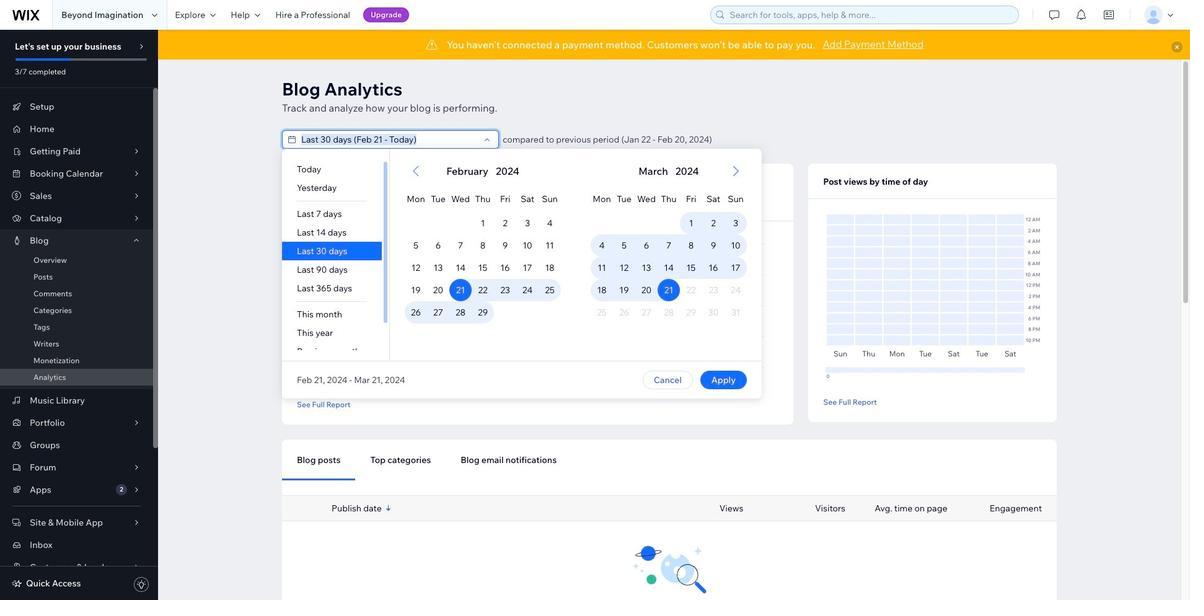 Task type: describe. For each thing, give the bounding box(es) containing it.
1 row group from the left
[[390, 212, 576, 361]]

sidebar element
[[0, 30, 158, 600]]

wednesday, february 21, 2024 cell
[[450, 279, 472, 301]]

2 row group from the left
[[576, 212, 762, 361]]



Task type: vqa. For each thing, say whether or not it's contained in the screenshot.
alert
yes



Task type: locate. For each thing, give the bounding box(es) containing it.
row
[[405, 182, 561, 212], [591, 182, 747, 212], [405, 212, 561, 234], [591, 212, 747, 234], [405, 234, 561, 257], [591, 234, 747, 257], [405, 257, 561, 279], [591, 257, 747, 279], [405, 279, 561, 301], [591, 279, 747, 301], [405, 301, 561, 324], [591, 301, 747, 324], [405, 324, 561, 346]]

alert
[[158, 30, 1191, 60], [443, 164, 523, 179], [635, 164, 703, 179]]

row group
[[390, 212, 576, 361], [576, 212, 762, 361]]

Search for tools, apps, help & more... field
[[726, 6, 1015, 24]]

None field
[[298, 131, 480, 148]]

grid
[[390, 149, 576, 361], [576, 149, 762, 361]]

list box
[[282, 160, 389, 361]]

thursday, march 21, 2024 cell
[[658, 279, 680, 301]]

2 grid from the left
[[576, 149, 762, 361]]

1 grid from the left
[[390, 149, 576, 361]]



